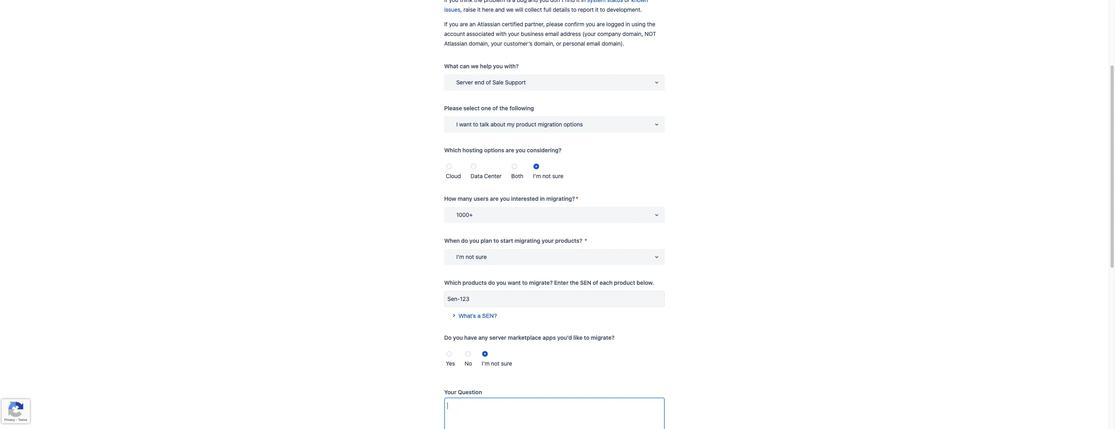 Task type: vqa. For each thing, say whether or not it's contained in the screenshot.
option group
yes



Task type: locate. For each thing, give the bounding box(es) containing it.
0 vertical spatial do
[[461, 237, 468, 244]]

you right if at the left of the page
[[449, 21, 459, 27]]

domain, down using
[[623, 30, 643, 37]]

0 horizontal spatial atlassian
[[444, 40, 467, 47]]

open image
[[652, 120, 662, 129], [652, 252, 662, 262]]

it
[[478, 6, 481, 13], [596, 6, 599, 13]]

to right like
[[584, 334, 590, 341]]

of
[[486, 79, 491, 86], [493, 105, 498, 112], [593, 279, 598, 286]]

i'm down when at the bottom of page
[[457, 254, 464, 260]]

of right sen
[[593, 279, 598, 286]]

2 horizontal spatial of
[[593, 279, 598, 286]]

data center
[[471, 173, 502, 180]]

1 vertical spatial *
[[585, 237, 588, 244]]

not
[[543, 173, 551, 180], [466, 254, 474, 260], [491, 360, 500, 367]]

the left sen
[[570, 279, 579, 286]]

options right migration
[[564, 121, 583, 128]]

sure up migrating?
[[553, 173, 564, 180]]

0 vertical spatial in
[[626, 21, 630, 27]]

your down the certified at left top
[[508, 30, 520, 37]]

want right i
[[459, 121, 472, 128]]

personal
[[563, 40, 585, 47]]

if
[[444, 21, 448, 27]]

0 vertical spatial atlassian
[[477, 21, 501, 27]]

the up the not
[[647, 21, 656, 27]]

1 horizontal spatial of
[[493, 105, 498, 112]]

1 vertical spatial not
[[466, 254, 474, 260]]

when do you plan to start migrating your products? *
[[444, 237, 588, 244]]

question
[[458, 389, 482, 396]]

options
[[564, 121, 583, 128], [484, 147, 505, 154]]

option group down apps
[[444, 346, 665, 369]]

2 horizontal spatial not
[[543, 173, 551, 180]]

we right can
[[471, 63, 479, 70]]

1 open image from the top
[[652, 78, 662, 87]]

1 vertical spatial open image
[[652, 252, 662, 262]]

1 vertical spatial want
[[508, 279, 521, 286]]

1 horizontal spatial in
[[626, 21, 630, 27]]

not up products
[[466, 254, 474, 260]]

2 horizontal spatial the
[[647, 21, 656, 27]]

data
[[471, 173, 483, 180]]

0 horizontal spatial want
[[459, 121, 472, 128]]

product right 'my'
[[516, 121, 537, 128]]

product right 'each'
[[614, 279, 636, 286]]

domain,
[[623, 30, 643, 37], [469, 40, 490, 47], [534, 40, 555, 47]]

sure down server at the left bottom
[[501, 360, 512, 367]]

1 horizontal spatial want
[[508, 279, 521, 286]]

0 horizontal spatial product
[[516, 121, 537, 128]]

0 horizontal spatial the
[[500, 105, 508, 112]]

0 vertical spatial the
[[647, 21, 656, 27]]

you left plan on the bottom left
[[470, 237, 479, 244]]

not down considering?
[[543, 173, 551, 180]]

0 vertical spatial options
[[564, 121, 583, 128]]

0 vertical spatial of
[[486, 79, 491, 86]]

0 vertical spatial sure
[[553, 173, 564, 180]]

known issues
[[444, 0, 648, 13]]

what can we help you with?
[[444, 63, 519, 70]]

report
[[578, 6, 594, 13]]

products?
[[555, 237, 583, 244]]

None radio
[[446, 164, 452, 169], [465, 351, 471, 357], [482, 351, 488, 357], [446, 164, 452, 169], [465, 351, 471, 357], [482, 351, 488, 357]]

to
[[572, 6, 577, 13], [600, 6, 606, 13], [473, 121, 479, 128], [494, 237, 499, 244], [522, 279, 528, 286], [584, 334, 590, 341]]

0 vertical spatial option group
[[444, 159, 665, 181]]

2 vertical spatial i'm not sure
[[482, 360, 512, 367]]

option group containing cloud
[[444, 159, 665, 181]]

option group down considering?
[[444, 159, 665, 181]]

known
[[632, 0, 648, 3]]

migrate? left enter
[[529, 279, 553, 286]]

open image
[[652, 78, 662, 87], [652, 210, 662, 220]]

no
[[465, 360, 472, 367]]

2 vertical spatial your
[[542, 237, 554, 244]]

0 horizontal spatial of
[[486, 79, 491, 86]]

business
[[521, 30, 544, 37]]

i'm right both
[[533, 173, 541, 180]]

1 it from the left
[[478, 6, 481, 13]]

1 horizontal spatial i'm
[[482, 360, 490, 367]]

2 horizontal spatial sure
[[553, 173, 564, 180]]

my
[[507, 121, 515, 128]]

like
[[574, 334, 583, 341]]

0 vertical spatial i'm not sure
[[533, 173, 564, 180]]

1 horizontal spatial *
[[585, 237, 588, 244]]

domain, down associated
[[469, 40, 490, 47]]

your
[[508, 30, 520, 37], [491, 40, 502, 47], [542, 237, 554, 244]]

1 vertical spatial of
[[493, 105, 498, 112]]

known issues link
[[444, 0, 648, 13]]

migrate? right like
[[591, 334, 615, 341]]

0 horizontal spatial not
[[466, 254, 474, 260]]

to right plan on the bottom left
[[494, 237, 499, 244]]

1 horizontal spatial not
[[491, 360, 500, 367]]

please select one of the following
[[444, 105, 534, 112]]

migrate?
[[529, 279, 553, 286], [591, 334, 615, 341]]

your down with on the top left
[[491, 40, 502, 47]]

of right end
[[486, 79, 491, 86]]

a
[[478, 313, 481, 319]]

products
[[463, 279, 487, 286]]

it right report
[[596, 6, 599, 13]]

using
[[632, 21, 646, 27]]

i'm right no
[[482, 360, 490, 367]]

email
[[545, 30, 559, 37], [587, 40, 600, 47]]

confirm
[[565, 21, 585, 27]]

0 horizontal spatial options
[[484, 147, 505, 154]]

product
[[516, 121, 537, 128], [614, 279, 636, 286]]

0 vertical spatial email
[[545, 30, 559, 37]]

1000+
[[457, 211, 473, 218]]

1 horizontal spatial do
[[488, 279, 495, 286]]

1 open image from the top
[[652, 120, 662, 129]]

which hosting options are you considering?
[[444, 147, 562, 154]]

2 vertical spatial not
[[491, 360, 500, 367]]

do right when at the bottom of page
[[461, 237, 468, 244]]

not down server at the left bottom
[[491, 360, 500, 367]]

talk
[[480, 121, 489, 128]]

sure
[[553, 173, 564, 180], [476, 254, 487, 260], [501, 360, 512, 367]]

not
[[645, 30, 657, 37]]

logged
[[607, 21, 624, 27]]

option group containing yes
[[444, 346, 665, 369]]

1 horizontal spatial sure
[[501, 360, 512, 367]]

i'm
[[533, 173, 541, 180], [457, 254, 464, 260], [482, 360, 490, 367]]

0 vertical spatial product
[[516, 121, 537, 128]]

the
[[647, 21, 656, 27], [500, 105, 508, 112], [570, 279, 579, 286]]

do you have any server marketplace apps you'd like to migrate?
[[444, 334, 615, 341]]

0 horizontal spatial in
[[540, 195, 545, 202]]

with
[[496, 30, 507, 37]]

Which products do you want to migrate? Enter the SEN of each product below.  text field
[[444, 291, 665, 307]]

0 vertical spatial i'm
[[533, 173, 541, 180]]

atlassian
[[477, 21, 501, 27], [444, 40, 467, 47]]

in
[[626, 21, 630, 27], [540, 195, 545, 202]]

open image for i want to talk about my product migration options
[[652, 120, 662, 129]]

options right hosting
[[484, 147, 505, 154]]

atlassian down the account
[[444, 40, 467, 47]]

which
[[444, 147, 461, 154], [444, 279, 461, 286]]

you'd
[[557, 334, 572, 341]]

1 vertical spatial i'm not sure
[[457, 254, 487, 260]]

0 vertical spatial want
[[459, 121, 472, 128]]

None radio
[[471, 164, 477, 169], [512, 164, 518, 169], [534, 164, 539, 169], [446, 351, 452, 357], [471, 164, 477, 169], [512, 164, 518, 169], [534, 164, 539, 169], [446, 351, 452, 357]]

0 horizontal spatial sure
[[476, 254, 487, 260]]

are right users
[[490, 195, 499, 202]]

sen?
[[482, 313, 497, 319]]

following
[[510, 105, 534, 112]]

1 vertical spatial we
[[471, 63, 479, 70]]

1 option group from the top
[[444, 159, 665, 181]]

0 vertical spatial we
[[506, 6, 514, 13]]

are left an
[[460, 21, 468, 27]]

email down the (your
[[587, 40, 600, 47]]

it left here on the top left of the page
[[478, 6, 481, 13]]

you
[[449, 21, 459, 27], [586, 21, 595, 27], [493, 63, 503, 70], [516, 147, 526, 154], [500, 195, 510, 202], [470, 237, 479, 244], [497, 279, 506, 286], [453, 334, 463, 341]]

2 open image from the top
[[652, 252, 662, 262]]

domain, left or
[[534, 40, 555, 47]]

customer's
[[504, 40, 533, 47]]

2 vertical spatial the
[[570, 279, 579, 286]]

associated
[[467, 30, 494, 37]]

we
[[506, 6, 514, 13], [471, 63, 479, 70]]

open image for server end of sale support
[[652, 78, 662, 87]]

0 vertical spatial open image
[[652, 78, 662, 87]]

which left products
[[444, 279, 461, 286]]

the inside if you are an atlassian certified partner, please confirm you are logged in using the account associated with your business email address (your company domain, not atlassian domain, your customer's domain, or personal email domain).
[[647, 21, 656, 27]]

1 horizontal spatial the
[[570, 279, 579, 286]]

your right migrating
[[542, 237, 554, 244]]

start
[[501, 237, 513, 244]]

want right products
[[508, 279, 521, 286]]

select
[[464, 105, 480, 112]]

1 horizontal spatial product
[[614, 279, 636, 286]]

2 horizontal spatial i'm
[[533, 173, 541, 180]]

1 which from the top
[[444, 147, 461, 154]]

details
[[553, 6, 570, 13]]

2 option group from the top
[[444, 346, 665, 369]]

sen
[[580, 279, 592, 286]]

1 horizontal spatial it
[[596, 6, 599, 13]]

1 vertical spatial atlassian
[[444, 40, 467, 47]]

0 horizontal spatial i'm
[[457, 254, 464, 260]]

want
[[459, 121, 472, 128], [508, 279, 521, 286]]

0 vertical spatial migrate?
[[529, 279, 553, 286]]

0 vertical spatial open image
[[652, 120, 662, 129]]

sure down plan on the bottom left
[[476, 254, 487, 260]]

in right interested
[[540, 195, 545, 202]]

1 vertical spatial sure
[[476, 254, 487, 260]]

do right products
[[488, 279, 495, 286]]

the up "about"
[[500, 105, 508, 112]]

i'm not sure down server at the left bottom
[[482, 360, 512, 367]]

i'm not sure down plan on the bottom left
[[457, 254, 487, 260]]

option group for considering?
[[444, 159, 665, 181]]

of right one
[[493, 105, 498, 112]]

email down please
[[545, 30, 559, 37]]

2 which from the top
[[444, 279, 461, 286]]

we left will
[[506, 6, 514, 13]]

0 vertical spatial which
[[444, 147, 461, 154]]

1 horizontal spatial your
[[508, 30, 520, 37]]

0 vertical spatial *
[[576, 195, 579, 202]]

* right products?
[[585, 237, 588, 244]]

0 horizontal spatial email
[[545, 30, 559, 37]]

2 vertical spatial sure
[[501, 360, 512, 367]]

1 vertical spatial your
[[491, 40, 502, 47]]

0 horizontal spatial we
[[471, 63, 479, 70]]

1 vertical spatial open image
[[652, 210, 662, 220]]

1 horizontal spatial we
[[506, 6, 514, 13]]

1 horizontal spatial migrate?
[[591, 334, 615, 341]]

server end of sale support
[[457, 79, 526, 86]]

to left report
[[572, 6, 577, 13]]

1 vertical spatial option group
[[444, 346, 665, 369]]

0 horizontal spatial it
[[478, 6, 481, 13]]

to left talk
[[473, 121, 479, 128]]

migration
[[538, 121, 562, 128]]

open image for i'm not sure
[[652, 252, 662, 262]]

are
[[460, 21, 468, 27], [597, 21, 605, 27], [506, 147, 515, 154], [490, 195, 499, 202]]

* right migrating?
[[576, 195, 579, 202]]

atlassian up associated
[[477, 21, 501, 27]]

option group
[[444, 159, 665, 181], [444, 346, 665, 369]]

in left using
[[626, 21, 630, 27]]

one
[[481, 105, 491, 112]]

which left hosting
[[444, 147, 461, 154]]

please
[[547, 21, 563, 27]]

1 vertical spatial email
[[587, 40, 600, 47]]

or
[[556, 40, 562, 47]]

2 open image from the top
[[652, 210, 662, 220]]

partner,
[[525, 21, 545, 27]]

i'm not sure up migrating?
[[533, 173, 564, 180]]

1 vertical spatial which
[[444, 279, 461, 286]]



Task type: describe. For each thing, give the bounding box(es) containing it.
if you are an atlassian certified partner, please confirm you are logged in using the account associated with your business email address (your company domain, not atlassian domain, your customer's domain, or personal email domain).
[[444, 21, 657, 47]]

address
[[561, 30, 581, 37]]

1 horizontal spatial options
[[564, 121, 583, 128]]

marketplace
[[508, 334, 542, 341]]

2 it from the left
[[596, 6, 599, 13]]

what
[[444, 63, 459, 70]]

2 vertical spatial of
[[593, 279, 598, 286]]

2 vertical spatial i'm
[[482, 360, 490, 367]]

(your
[[583, 30, 596, 37]]

how many users are you interested in migrating? *
[[444, 195, 579, 202]]

1 vertical spatial product
[[614, 279, 636, 286]]

0 horizontal spatial do
[[461, 237, 468, 244]]

and
[[495, 6, 505, 13]]

1 vertical spatial i'm
[[457, 254, 464, 260]]

are down 'my'
[[506, 147, 515, 154]]

please
[[444, 105, 462, 112]]

sale
[[493, 79, 504, 86]]

center
[[484, 173, 502, 180]]

plan
[[481, 237, 492, 244]]

with?
[[504, 63, 519, 70]]

end
[[475, 79, 485, 86]]

can
[[460, 63, 470, 70]]

collect
[[525, 6, 542, 13]]

both
[[512, 173, 524, 180]]

i want to talk about my product migration options
[[457, 121, 583, 128]]

,
[[461, 6, 462, 13]]

option group for marketplace
[[444, 346, 665, 369]]

you right products
[[497, 279, 506, 286]]

help
[[480, 63, 492, 70]]

domain).
[[602, 40, 625, 47]]

2 horizontal spatial your
[[542, 237, 554, 244]]

which for which hosting options are you considering?
[[444, 147, 461, 154]]

, raise it here and we will collect full details to report it to development.
[[461, 6, 642, 13]]

1 vertical spatial migrate?
[[591, 334, 615, 341]]

to right report
[[600, 6, 606, 13]]

1 vertical spatial in
[[540, 195, 545, 202]]

here
[[482, 6, 494, 13]]

0 vertical spatial not
[[543, 173, 551, 180]]

considering?
[[527, 147, 562, 154]]

0 horizontal spatial *
[[576, 195, 579, 202]]

are up company
[[597, 21, 605, 27]]

each
[[600, 279, 613, 286]]

you right do
[[453, 334, 463, 341]]

account
[[444, 30, 465, 37]]

what's a sen?
[[459, 313, 497, 319]]

0 vertical spatial your
[[508, 30, 520, 37]]

any
[[479, 334, 488, 341]]

you right help
[[493, 63, 503, 70]]

about
[[491, 121, 506, 128]]

you up the (your
[[586, 21, 595, 27]]

server
[[457, 79, 473, 86]]

0 horizontal spatial domain,
[[469, 40, 490, 47]]

which products do you want to migrate? enter the sen of each product below.
[[444, 279, 654, 286]]

in inside if you are an atlassian certified partner, please confirm you are logged in using the account associated with your business email address (your company domain, not atlassian domain, your customer's domain, or personal email domain).
[[626, 21, 630, 27]]

what's
[[459, 313, 476, 319]]

hosting
[[463, 147, 483, 154]]

below.
[[637, 279, 654, 286]]

your
[[444, 389, 457, 396]]

users
[[474, 195, 489, 202]]

company
[[598, 30, 621, 37]]

i
[[457, 121, 458, 128]]

you left interested
[[500, 195, 510, 202]]

will
[[515, 6, 524, 13]]

migrating
[[515, 237, 541, 244]]

1 vertical spatial the
[[500, 105, 508, 112]]

open image for 1000+
[[652, 210, 662, 220]]

development.
[[607, 6, 642, 13]]

you left considering?
[[516, 147, 526, 154]]

which for which products do you want to migrate? enter the sen of each product below.
[[444, 279, 461, 286]]

do
[[444, 334, 452, 341]]

server
[[490, 334, 507, 341]]

apps
[[543, 334, 556, 341]]

yes
[[446, 360, 455, 367]]

0 horizontal spatial your
[[491, 40, 502, 47]]

to up which products do you want to migrate? enter the sen of each product below. text box
[[522, 279, 528, 286]]

many
[[458, 195, 473, 202]]

issues
[[444, 6, 461, 13]]

1 vertical spatial options
[[484, 147, 505, 154]]

1 horizontal spatial domain,
[[534, 40, 555, 47]]

an
[[470, 21, 476, 27]]

your question
[[444, 389, 482, 396]]

full
[[544, 6, 552, 13]]

1 vertical spatial do
[[488, 279, 495, 286]]

1 horizontal spatial atlassian
[[477, 21, 501, 27]]

cloud
[[446, 173, 461, 180]]

certified
[[502, 21, 523, 27]]

2 horizontal spatial domain,
[[623, 30, 643, 37]]

support
[[505, 79, 526, 86]]

what's a sen? button
[[444, 303, 502, 324]]

raise
[[464, 6, 476, 13]]

how
[[444, 195, 456, 202]]

migrating?
[[546, 195, 575, 202]]

enter
[[554, 279, 569, 286]]

when
[[444, 237, 460, 244]]

0 horizontal spatial migrate?
[[529, 279, 553, 286]]

have
[[464, 334, 477, 341]]

1 horizontal spatial email
[[587, 40, 600, 47]]

interested
[[511, 195, 539, 202]]



